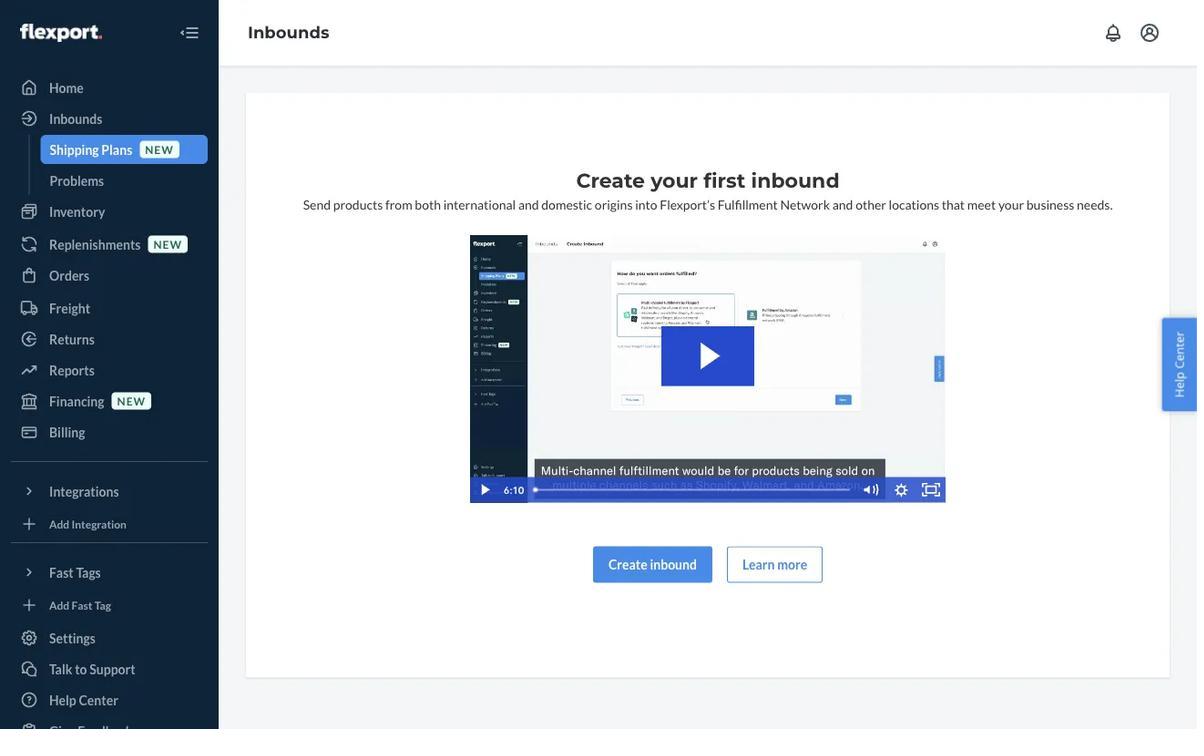 Task type: vqa. For each thing, say whether or not it's contained in the screenshot.
sync alt icon
no



Task type: describe. For each thing, give the bounding box(es) containing it.
add for add integration
[[49, 517, 69, 531]]

meet
[[968, 196, 997, 212]]

other
[[856, 196, 887, 212]]

integrations button
[[11, 477, 208, 506]]

more
[[778, 557, 808, 573]]

flexport logo image
[[20, 24, 102, 42]]

orders
[[49, 268, 90, 283]]

plans
[[101, 142, 132, 157]]

to
[[75, 661, 87, 677]]

orders link
[[11, 261, 208, 290]]

open notifications image
[[1103, 22, 1125, 44]]

reports
[[49, 362, 95, 378]]

0 horizontal spatial center
[[79, 692, 118, 708]]

into
[[636, 196, 658, 212]]

talk
[[49, 661, 72, 677]]

help center link
[[11, 686, 208, 715]]

1 vertical spatial your
[[999, 196, 1025, 212]]

help center button
[[1163, 318, 1198, 411]]

fast tags button
[[11, 558, 208, 587]]

first
[[704, 168, 746, 193]]

video element
[[470, 235, 946, 503]]

new for financing
[[117, 394, 146, 407]]

from
[[386, 196, 413, 212]]

add integration link
[[11, 513, 208, 535]]

tags
[[76, 565, 101, 580]]

learn more button
[[728, 547, 823, 583]]

2 and from the left
[[833, 196, 854, 212]]

freight
[[49, 300, 90, 316]]

add fast tag
[[49, 598, 111, 612]]

help inside button
[[1172, 372, 1188, 398]]

domestic
[[542, 196, 593, 212]]

network
[[781, 196, 831, 212]]

close navigation image
[[179, 22, 201, 44]]

fast tags
[[49, 565, 101, 580]]

business
[[1027, 196, 1075, 212]]

origins
[[595, 196, 633, 212]]

open account menu image
[[1140, 22, 1162, 44]]

problems
[[50, 173, 104, 188]]

locations
[[889, 196, 940, 212]]

settings link
[[11, 624, 208, 653]]

help center inside button
[[1172, 332, 1188, 398]]

shipping
[[50, 142, 99, 157]]

0 horizontal spatial help center
[[49, 692, 118, 708]]

flexport's
[[660, 196, 716, 212]]

learn
[[743, 557, 775, 573]]

reports link
[[11, 356, 208, 385]]

create inbound button
[[593, 547, 713, 583]]

needs.
[[1078, 196, 1114, 212]]

support
[[90, 661, 136, 677]]

1 and from the left
[[519, 196, 539, 212]]

create for inbound
[[609, 557, 648, 573]]

center inside button
[[1172, 332, 1188, 369]]

new for shipping plans
[[145, 143, 174, 156]]

returns
[[49, 331, 95, 347]]



Task type: locate. For each thing, give the bounding box(es) containing it.
1 vertical spatial add
[[49, 598, 69, 612]]

1 horizontal spatial inbounds
[[248, 22, 330, 43]]

add integration
[[49, 517, 127, 531]]

2 vertical spatial new
[[117, 394, 146, 407]]

0 vertical spatial add
[[49, 517, 69, 531]]

inbound left the learn
[[650, 557, 697, 573]]

financing
[[49, 393, 104, 409]]

0 horizontal spatial inbound
[[650, 557, 697, 573]]

1 vertical spatial inbounds link
[[11, 104, 208, 133]]

home
[[49, 80, 84, 95]]

1 horizontal spatial center
[[1172, 332, 1188, 369]]

create inbound
[[609, 557, 697, 573]]

fast inside fast tags dropdown button
[[49, 565, 74, 580]]

that
[[942, 196, 966, 212]]

center
[[1172, 332, 1188, 369], [79, 692, 118, 708]]

add
[[49, 517, 69, 531], [49, 598, 69, 612]]

billing
[[49, 424, 85, 440]]

fast left the tags
[[49, 565, 74, 580]]

fast inside add fast tag link
[[72, 598, 92, 612]]

0 vertical spatial center
[[1172, 332, 1188, 369]]

1 add from the top
[[49, 517, 69, 531]]

create for your
[[577, 168, 645, 193]]

help
[[1172, 372, 1188, 398], [49, 692, 76, 708]]

integration
[[72, 517, 127, 531]]

0 vertical spatial help center
[[1172, 332, 1188, 398]]

and left the other
[[833, 196, 854, 212]]

1 vertical spatial center
[[79, 692, 118, 708]]

inbounds
[[248, 22, 330, 43], [49, 111, 102, 126]]

fulfillment
[[718, 196, 778, 212]]

0 vertical spatial help
[[1172, 372, 1188, 398]]

learn more
[[743, 557, 808, 573]]

0 horizontal spatial inbounds
[[49, 111, 102, 126]]

inventory
[[49, 204, 105, 219]]

new right "plans"
[[145, 143, 174, 156]]

new down reports link
[[117, 394, 146, 407]]

1 horizontal spatial your
[[999, 196, 1025, 212]]

fast left tag
[[72, 598, 92, 612]]

0 vertical spatial inbound
[[752, 168, 840, 193]]

freight link
[[11, 294, 208, 323]]

inventory link
[[11, 197, 208, 226]]

1 horizontal spatial help center
[[1172, 332, 1188, 398]]

add for add fast tag
[[49, 598, 69, 612]]

fast
[[49, 565, 74, 580], [72, 598, 92, 612]]

international
[[444, 196, 516, 212]]

create inside button
[[609, 557, 648, 573]]

settings
[[49, 630, 96, 646]]

0 horizontal spatial inbounds link
[[11, 104, 208, 133]]

help center
[[1172, 332, 1188, 398], [49, 692, 118, 708]]

billing link
[[11, 418, 208, 447]]

1 vertical spatial inbound
[[650, 557, 697, 573]]

your right meet
[[999, 196, 1025, 212]]

1 vertical spatial fast
[[72, 598, 92, 612]]

1 vertical spatial help
[[49, 692, 76, 708]]

1 horizontal spatial inbound
[[752, 168, 840, 193]]

returns link
[[11, 325, 208, 354]]

shipping plans
[[50, 142, 132, 157]]

0 vertical spatial your
[[651, 168, 698, 193]]

talk to support
[[49, 661, 136, 677]]

0 horizontal spatial your
[[651, 168, 698, 193]]

video thumbnail image
[[470, 235, 946, 503], [470, 235, 946, 503]]

1 vertical spatial create
[[609, 557, 648, 573]]

inbound
[[752, 168, 840, 193], [650, 557, 697, 573]]

0 horizontal spatial and
[[519, 196, 539, 212]]

0 vertical spatial new
[[145, 143, 174, 156]]

inbounds link
[[248, 22, 330, 43], [11, 104, 208, 133]]

0 vertical spatial inbounds link
[[248, 22, 330, 43]]

2 add from the top
[[49, 598, 69, 612]]

and
[[519, 196, 539, 212], [833, 196, 854, 212]]

talk to support button
[[11, 655, 208, 684]]

create
[[577, 168, 645, 193], [609, 557, 648, 573]]

home link
[[11, 73, 208, 102]]

1 vertical spatial inbounds
[[49, 111, 102, 126]]

create your first inbound send products from both international and domestic origins into flexport's fulfillment network and other locations that meet your business needs.
[[303, 168, 1114, 212]]

1 horizontal spatial and
[[833, 196, 854, 212]]

1 vertical spatial help center
[[49, 692, 118, 708]]

1 vertical spatial new
[[154, 237, 182, 251]]

inbound up network
[[752, 168, 840, 193]]

create inside create your first inbound send products from both international and domestic origins into flexport's fulfillment network and other locations that meet your business needs.
[[577, 168, 645, 193]]

inbound inside create inbound button
[[650, 557, 697, 573]]

0 horizontal spatial help
[[49, 692, 76, 708]]

integrations
[[49, 484, 119, 499]]

products
[[333, 196, 383, 212]]

add fast tag link
[[11, 594, 208, 616]]

add left integration
[[49, 517, 69, 531]]

your up flexport's
[[651, 168, 698, 193]]

0 vertical spatial create
[[577, 168, 645, 193]]

1 horizontal spatial inbounds link
[[248, 22, 330, 43]]

new for replenishments
[[154, 237, 182, 251]]

0 vertical spatial inbounds
[[248, 22, 330, 43]]

new up orders link
[[154, 237, 182, 251]]

send
[[303, 196, 331, 212]]

and left domestic
[[519, 196, 539, 212]]

add up settings
[[49, 598, 69, 612]]

your
[[651, 168, 698, 193], [999, 196, 1025, 212]]

0 vertical spatial fast
[[49, 565, 74, 580]]

inbound inside create your first inbound send products from both international and domestic origins into flexport's fulfillment network and other locations that meet your business needs.
[[752, 168, 840, 193]]

replenishments
[[49, 237, 141, 252]]

both
[[415, 196, 441, 212]]

problems link
[[41, 166, 208, 195]]

new
[[145, 143, 174, 156], [154, 237, 182, 251], [117, 394, 146, 407]]

1 horizontal spatial help
[[1172, 372, 1188, 398]]

tag
[[95, 598, 111, 612]]



